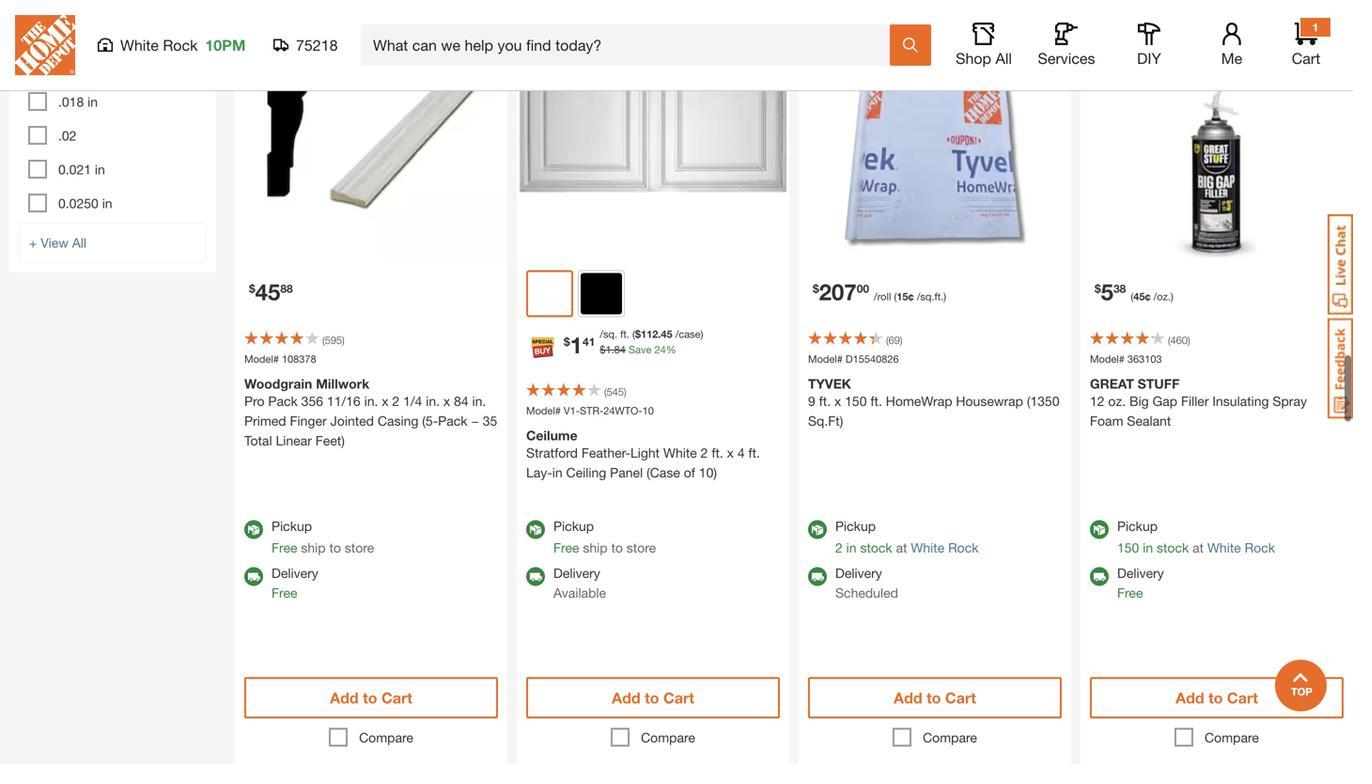 Task type: locate. For each thing, give the bounding box(es) containing it.
big
[[1130, 393, 1149, 409]]

0 vertical spatial 84
[[614, 344, 626, 356]]

. up 24
[[658, 328, 661, 340]]

$ right 41
[[600, 344, 606, 356]]

at inside pickup 150 in stock at white rock
[[1193, 540, 1204, 555]]

1 stock from the left
[[860, 540, 893, 555]]

delivery
[[272, 565, 318, 581], [554, 565, 600, 581], [836, 565, 882, 581], [1118, 565, 1164, 581]]

/sq.
[[600, 328, 618, 340]]

pickup inside pickup 2 in stock at white rock
[[836, 518, 876, 534]]

2 pickup free ship to store from the left
[[554, 518, 656, 555]]

45 right the 38
[[1134, 290, 1145, 303]]

all
[[996, 49, 1012, 67], [72, 235, 86, 251]]

$ left the 38
[[1095, 282, 1101, 295]]

0 horizontal spatial 1
[[570, 331, 583, 358]]

store
[[345, 540, 374, 555], [627, 540, 656, 555]]

1 vertical spatial pack
[[438, 413, 468, 429]]

10
[[643, 405, 654, 417]]

84 inside /sq. ft. ( $ 112 . 45 /case ) $ 1 . 84 save 24 %
[[614, 344, 626, 356]]

2 add to cart button from the left
[[526, 677, 780, 719]]

0 vertical spatial 2
[[392, 393, 400, 409]]

ship
[[301, 540, 326, 555], [583, 540, 608, 555]]

1 horizontal spatial 2
[[701, 445, 708, 461]]

1 available for pickup image from the left
[[244, 520, 263, 539]]

compare for delivery scheduled
[[923, 730, 977, 745]]

diy
[[1137, 49, 1162, 67]]

4 pickup from the left
[[1118, 518, 1158, 534]]

1 horizontal spatial all
[[996, 49, 1012, 67]]

/roll
[[874, 290, 891, 303]]

24
[[655, 344, 666, 356]]

x up casing
[[382, 393, 389, 409]]

1 vertical spatial .
[[612, 344, 614, 356]]

$ left 88
[[249, 282, 255, 295]]

3 pickup from the left
[[836, 518, 876, 534]]

$ inside $ 1 41
[[564, 335, 570, 348]]

. down /sq.
[[612, 344, 614, 356]]

84 down /sq.
[[614, 344, 626, 356]]

4 delivery from the left
[[1118, 565, 1164, 581]]

1 horizontal spatial pack
[[438, 413, 468, 429]]

45 up %
[[661, 328, 673, 340]]

2
[[392, 393, 400, 409], [701, 445, 708, 461], [836, 540, 843, 555]]

1 horizontal spatial available for pickup image
[[526, 520, 545, 539]]

2 ¢ from the left
[[1145, 290, 1151, 303]]

0 horizontal spatial store
[[345, 540, 374, 555]]

$ for 45
[[249, 282, 255, 295]]

add to cart button
[[244, 677, 498, 719], [526, 677, 780, 719], [808, 677, 1062, 719], [1090, 677, 1344, 719]]

at for 2 in stock
[[896, 540, 907, 555]]

2 stock from the left
[[1157, 540, 1189, 555]]

1 horizontal spatial at
[[1193, 540, 1204, 555]]

1 vertical spatial 2
[[701, 445, 708, 461]]

1 vertical spatial 150
[[1118, 540, 1139, 555]]

3 compare from the left
[[923, 730, 977, 745]]

all right shop
[[996, 49, 1012, 67]]

white rock 10pm
[[120, 36, 246, 54]]

add for delivery scheduled
[[894, 689, 923, 707]]

1 right me button
[[1313, 21, 1319, 34]]

me button
[[1202, 23, 1262, 68]]

1 add to cart from the left
[[330, 689, 412, 707]]

in. up jointed
[[364, 393, 378, 409]]

1 at from the left
[[896, 540, 907, 555]]

2 add from the left
[[612, 689, 641, 707]]

add to cart button for delivery free
[[244, 677, 498, 719]]

feather-
[[582, 445, 631, 461]]

0 vertical spatial all
[[996, 49, 1012, 67]]

41
[[583, 335, 595, 348]]

delivery available
[[554, 565, 606, 601]]

)
[[944, 290, 947, 303], [1171, 290, 1174, 303], [701, 328, 703, 340], [342, 334, 345, 346], [900, 334, 903, 346], [1188, 334, 1191, 346], [624, 386, 627, 398]]

1 store from the left
[[345, 540, 374, 555]]

rock for pickup 150 in stock at white rock
[[1245, 540, 1276, 555]]

.
[[658, 328, 661, 340], [612, 344, 614, 356]]

1 horizontal spatial ship
[[583, 540, 608, 555]]

1 for cart
[[1313, 21, 1319, 34]]

112
[[641, 328, 658, 340]]

0 vertical spatial .
[[658, 328, 661, 340]]

available for pickup image
[[1090, 520, 1109, 539]]

1 down /sq.
[[606, 344, 612, 356]]

1 compare from the left
[[359, 730, 413, 745]]

delivery inside delivery available
[[554, 565, 600, 581]]

x inside ceilume stratford feather-light white 2 ft. x 4 ft. lay-in ceiling panel (case of 10)
[[727, 445, 734, 461]]

3 available for pickup image from the left
[[808, 520, 827, 539]]

$
[[249, 282, 255, 295], [813, 282, 819, 295], [1095, 282, 1101, 295], [635, 328, 641, 340], [564, 335, 570, 348], [600, 344, 606, 356]]

1 horizontal spatial available shipping image
[[526, 567, 545, 586]]

4 add from the left
[[1176, 689, 1205, 707]]

4 compare from the left
[[1205, 730, 1259, 745]]

2 horizontal spatial 45
[[1134, 290, 1145, 303]]

all right view
[[72, 235, 86, 251]]

1 horizontal spatial delivery free
[[1118, 565, 1164, 601]]

4
[[738, 445, 745, 461]]

0 horizontal spatial available for pickup image
[[244, 520, 263, 539]]

pickup
[[272, 518, 312, 534], [554, 518, 594, 534], [836, 518, 876, 534], [1118, 518, 1158, 534]]

(
[[894, 290, 897, 303], [1131, 290, 1134, 303], [633, 328, 635, 340], [322, 334, 325, 346], [886, 334, 889, 346], [1168, 334, 1171, 346], [604, 386, 607, 398]]

to for delivery available's add to cart button
[[645, 689, 659, 707]]

all inside 'link'
[[72, 235, 86, 251]]

4 add to cart button from the left
[[1090, 677, 1344, 719]]

2 up 10)
[[701, 445, 708, 461]]

1 horizontal spatial 150
[[1118, 540, 1139, 555]]

45 up model# 108378
[[255, 278, 280, 305]]

2 horizontal spatial available for pickup image
[[808, 520, 827, 539]]

1 horizontal spatial 1
[[606, 344, 612, 356]]

1 horizontal spatial ¢
[[1145, 290, 1151, 303]]

pack down "woodgrain"
[[268, 393, 298, 409]]

0 horizontal spatial stock
[[860, 540, 893, 555]]

2 inside woodgrain millwork pro pack 356 11/16 in. x  2 1/4 in. x  84 in. primed finger jointed casing (5-pack − 35 total linear feet)
[[392, 393, 400, 409]]

$ left 00
[[813, 282, 819, 295]]

0 horizontal spatial pickup free ship to store
[[272, 518, 374, 555]]

2 left 1/4
[[392, 393, 400, 409]]

2 inside ceilume stratford feather-light white 2 ft. x 4 ft. lay-in ceiling panel (case of 10)
[[701, 445, 708, 461]]

84 inside woodgrain millwork pro pack 356 11/16 in. x  2 1/4 in. x  84 in. primed finger jointed casing (5-pack − 35 total linear feet)
[[454, 393, 469, 409]]

0 horizontal spatial 150
[[845, 393, 867, 409]]

0 horizontal spatial delivery free
[[272, 565, 318, 601]]

view
[[41, 235, 68, 251]]

( right the 38
[[1131, 290, 1134, 303]]

pack left −
[[438, 413, 468, 429]]

services button
[[1037, 23, 1097, 68]]

3 add to cart from the left
[[894, 689, 976, 707]]

356
[[301, 393, 323, 409]]

1 vertical spatial all
[[72, 235, 86, 251]]

spray
[[1273, 393, 1307, 409]]

d15540826
[[846, 353, 899, 365]]

delivery for available shipping image
[[836, 565, 882, 581]]

$ inside $ 207 00 /roll ( 15 ¢ /sq.ft. )
[[813, 282, 819, 295]]

to for add to cart button corresponding to delivery scheduled
[[927, 689, 941, 707]]

1 delivery free from the left
[[272, 565, 318, 601]]

pickup right available for pickup image
[[1118, 518, 1158, 534]]

1 inside /sq. ft. ( $ 112 . 45 /case ) $ 1 . 84 save 24 %
[[606, 344, 612, 356]]

2 horizontal spatial 2
[[836, 540, 843, 555]]

38
[[1114, 282, 1126, 295]]

to
[[329, 540, 341, 555], [611, 540, 623, 555], [363, 689, 377, 707], [645, 689, 659, 707], [927, 689, 941, 707], [1209, 689, 1223, 707]]

delivery for first available shipping icon from the right
[[1118, 565, 1164, 581]]

0 horizontal spatial ship
[[301, 540, 326, 555]]

2 delivery free from the left
[[1118, 565, 1164, 601]]

$ inside $ 45 88
[[249, 282, 255, 295]]

1 horizontal spatial store
[[627, 540, 656, 555]]

ft. up 10)
[[712, 445, 724, 461]]

¢ inside $ 207 00 /roll ( 15 ¢ /sq.ft. )
[[908, 290, 914, 303]]

ship for delivery free
[[301, 540, 326, 555]]

( inside $ 5 38 ( 45 ¢ /oz. )
[[1131, 290, 1134, 303]]

in.
[[364, 393, 378, 409], [426, 393, 440, 409], [472, 393, 486, 409]]

1 horizontal spatial 84
[[614, 344, 626, 356]]

great stuff 12 oz. big gap filler insulating spray foam sealant
[[1090, 376, 1307, 429]]

1 horizontal spatial stock
[[1157, 540, 1189, 555]]

( left the 112
[[633, 328, 635, 340]]

lay-
[[526, 465, 552, 480]]

compare for delivery free
[[359, 730, 413, 745]]

$ inside $ 5 38 ( 45 ¢ /oz. )
[[1095, 282, 1101, 295]]

x right 1/4
[[444, 393, 450, 409]]

2 ship from the left
[[583, 540, 608, 555]]

available for pickup image down lay-
[[526, 520, 545, 539]]

45
[[255, 278, 280, 305], [1134, 290, 1145, 303], [661, 328, 673, 340]]

rock
[[163, 36, 198, 54], [948, 540, 979, 555], [1245, 540, 1276, 555]]

1 vertical spatial 84
[[454, 393, 469, 409]]

3 in. from the left
[[472, 393, 486, 409]]

0.021 in link
[[58, 162, 105, 177]]

2 horizontal spatial in.
[[472, 393, 486, 409]]

1 white rock link from the left
[[911, 540, 979, 555]]

2 pickup from the left
[[554, 518, 594, 534]]

white inside pickup 150 in stock at white rock
[[1208, 540, 1241, 555]]

0 horizontal spatial 45
[[255, 278, 280, 305]]

1 horizontal spatial pickup free ship to store
[[554, 518, 656, 555]]

of
[[684, 465, 695, 480]]

0 horizontal spatial available shipping image
[[244, 567, 263, 586]]

model# up "woodgrain"
[[244, 353, 279, 365]]

white inside ceilume stratford feather-light white 2 ft. x 4 ft. lay-in ceiling panel (case of 10)
[[664, 445, 697, 461]]

pickup free ship to store
[[272, 518, 374, 555], [554, 518, 656, 555]]

light
[[631, 445, 660, 461]]

str-
[[580, 405, 604, 417]]

1 add from the left
[[330, 689, 359, 707]]

1 horizontal spatial rock
[[948, 540, 979, 555]]

0 horizontal spatial all
[[72, 235, 86, 251]]

1 horizontal spatial 45
[[661, 328, 673, 340]]

at inside pickup 2 in stock at white rock
[[896, 540, 907, 555]]

2 available shipping image from the left
[[526, 567, 545, 586]]

0 horizontal spatial in.
[[364, 393, 378, 409]]

$ left 41
[[564, 335, 570, 348]]

2 delivery from the left
[[554, 565, 600, 581]]

¢
[[908, 290, 914, 303], [1145, 290, 1151, 303]]

1 delivery from the left
[[272, 565, 318, 581]]

x left 4
[[727, 445, 734, 461]]

2 store from the left
[[627, 540, 656, 555]]

9 ft. x 150 ft. homewrap housewrap (1350 sq.ft) image
[[799, 0, 1071, 261]]

shop
[[956, 49, 992, 67]]

545
[[607, 386, 624, 398]]

delivery free for 150
[[1118, 565, 1164, 601]]

2 compare from the left
[[641, 730, 695, 745]]

1 inside cart 1
[[1313, 21, 1319, 34]]

linear
[[276, 433, 312, 448]]

$ for 1
[[564, 335, 570, 348]]

2 white rock link from the left
[[1208, 540, 1276, 555]]

1 available shipping image from the left
[[244, 567, 263, 586]]

x down tyvek
[[835, 393, 841, 409]]

woodgrain
[[244, 376, 312, 391]]

0 horizontal spatial at
[[896, 540, 907, 555]]

available for pickup image down 'total'
[[244, 520, 263, 539]]

0.0250
[[58, 196, 99, 211]]

add to cart
[[330, 689, 412, 707], [612, 689, 694, 707], [894, 689, 976, 707], [1176, 689, 1258, 707]]

in. up (5-
[[426, 393, 440, 409]]

available for pickup image
[[244, 520, 263, 539], [526, 520, 545, 539], [808, 520, 827, 539]]

stock inside pickup 150 in stock at white rock
[[1157, 540, 1189, 555]]

150
[[845, 393, 867, 409], [1118, 540, 1139, 555]]

pickup down the linear
[[272, 518, 312, 534]]

( 595 )
[[322, 334, 345, 346]]

( 69 )
[[886, 334, 903, 346]]

store for delivery available
[[627, 540, 656, 555]]

0 horizontal spatial white rock link
[[911, 540, 979, 555]]

rock inside pickup 2 in stock at white rock
[[948, 540, 979, 555]]

84 for x
[[454, 393, 469, 409]]

at
[[896, 540, 907, 555], [1193, 540, 1204, 555]]

0 horizontal spatial 2
[[392, 393, 400, 409]]

available for pickup image up available shipping image
[[808, 520, 827, 539]]

rock inside pickup 150 in stock at white rock
[[1245, 540, 1276, 555]]

filler
[[1181, 393, 1209, 409]]

0 horizontal spatial pack
[[268, 393, 298, 409]]

3 add from the left
[[894, 689, 923, 707]]

/oz.
[[1154, 290, 1171, 303]]

3 delivery from the left
[[836, 565, 882, 581]]

1 pickup free ship to store from the left
[[272, 518, 374, 555]]

2 horizontal spatial rock
[[1245, 540, 1276, 555]]

0 horizontal spatial 84
[[454, 393, 469, 409]]

delivery free for free
[[272, 565, 318, 601]]

millwork
[[316, 376, 370, 391]]

1 ¢ from the left
[[908, 290, 914, 303]]

.0065 in
[[58, 60, 105, 76]]

1 horizontal spatial in.
[[426, 393, 440, 409]]

( up model# v1-str-24wto-10
[[604, 386, 607, 398]]

pickup down ceiling
[[554, 518, 594, 534]]

3 add to cart button from the left
[[808, 677, 1062, 719]]

1 add to cart button from the left
[[244, 677, 498, 719]]

add for delivery available
[[612, 689, 641, 707]]

white rock link for pickup 150 in stock at white rock
[[1208, 540, 1276, 555]]

2 add to cart from the left
[[612, 689, 694, 707]]

add to cart button for delivery available
[[526, 677, 780, 719]]

pickup free ship to store for delivery available
[[554, 518, 656, 555]]

add to cart for delivery free
[[330, 689, 412, 707]]

available shipping image for add to cart button for delivery free
[[244, 567, 263, 586]]

cart for delivery scheduled
[[945, 689, 976, 707]]

2 horizontal spatial available shipping image
[[1090, 567, 1109, 586]]

0 horizontal spatial ¢
[[908, 290, 914, 303]]

$ for 207
[[813, 282, 819, 295]]

scheduled
[[836, 585, 898, 601]]

pack
[[268, 393, 298, 409], [438, 413, 468, 429]]

1 horizontal spatial white rock link
[[1208, 540, 1276, 555]]

model# up tyvek
[[808, 353, 843, 365]]

.0065 in link
[[58, 60, 105, 76]]

¢ left /oz.
[[1145, 290, 1151, 303]]

the home depot logo image
[[15, 15, 75, 75]]

( right /roll
[[894, 290, 897, 303]]

in. up −
[[472, 393, 486, 409]]

1 ship from the left
[[301, 540, 326, 555]]

2 up delivery scheduled
[[836, 540, 843, 555]]

housewrap
[[956, 393, 1024, 409]]

gap
[[1153, 393, 1178, 409]]

delivery inside delivery scheduled
[[836, 565, 882, 581]]

0 vertical spatial 150
[[845, 393, 867, 409]]

pickup inside pickup 150 in stock at white rock
[[1118, 518, 1158, 534]]

available shipping image
[[244, 567, 263, 586], [526, 567, 545, 586], [1090, 567, 1109, 586]]

(1350
[[1027, 393, 1060, 409]]

¢ left /sq.ft.
[[908, 290, 914, 303]]

84
[[614, 344, 626, 356], [454, 393, 469, 409]]

2 horizontal spatial 1
[[1313, 21, 1319, 34]]

2 in. from the left
[[426, 393, 440, 409]]

) inside /sq. ft. ( $ 112 . 45 /case ) $ 1 . 84 save 24 %
[[701, 328, 703, 340]]

2 at from the left
[[1193, 540, 1204, 555]]

2 vertical spatial 2
[[836, 540, 843, 555]]

ft. right /sq.
[[621, 328, 630, 340]]

84 right 1/4
[[454, 393, 469, 409]]

pickup up delivery scheduled
[[836, 518, 876, 534]]

model# 363103
[[1090, 353, 1162, 365]]

stock inside pickup 2 in stock at white rock
[[860, 540, 893, 555]]

model# 108378
[[244, 353, 316, 365]]

model#
[[244, 353, 279, 365], [808, 353, 843, 365], [1090, 353, 1125, 365], [526, 405, 561, 417]]

1 left /sq.
[[570, 331, 583, 358]]

model# up great
[[1090, 353, 1125, 365]]

2 available for pickup image from the left
[[526, 520, 545, 539]]

casing
[[378, 413, 419, 429]]

) inside $ 207 00 /roll ( 15 ¢ /sq.ft. )
[[944, 290, 947, 303]]

4 add to cart from the left
[[1176, 689, 1258, 707]]

shop all
[[956, 49, 1012, 67]]

available
[[554, 585, 606, 601]]



Task type: vqa. For each thing, say whether or not it's contained in the screenshot.
the left $ 2031 99
no



Task type: describe. For each thing, give the bounding box(es) containing it.
2 inside pickup 2 in stock at white rock
[[836, 540, 843, 555]]

( 460 )
[[1168, 334, 1191, 346]]

( 545 )
[[604, 386, 627, 398]]

.018 in link
[[58, 94, 98, 110]]

(in.)
[[28, 22, 51, 37]]

product
[[28, 2, 78, 17]]

available for pickup image for delivery scheduled
[[808, 520, 827, 539]]

ft. right 4
[[749, 445, 760, 461]]

model# for tyvek
[[808, 353, 843, 365]]

.02 link
[[58, 128, 77, 143]]

5
[[1101, 278, 1114, 305]]

0.0250 in
[[58, 196, 112, 211]]

12
[[1090, 393, 1105, 409]]

pickup 2 in stock at white rock
[[836, 518, 979, 555]]

1 pickup from the left
[[272, 518, 312, 534]]

foam
[[1090, 413, 1124, 429]]

primed
[[244, 413, 286, 429]]

/sq.ft.
[[917, 290, 944, 303]]

pro pack 356 11/16 in. x  2 1/4 in. x  84 in. primed finger jointed casing (5-pack − 35 total linear feet) image
[[235, 0, 508, 261]]

stratford feather-light white 2 ft. x 4 ft. lay-in ceiling panel (case of 10) image
[[517, 0, 790, 261]]

delivery for available shipping icon associated with add to cart button for delivery free
[[272, 565, 318, 581]]

75218 button
[[274, 36, 338, 55]]

(case
[[647, 465, 680, 480]]

available for pickup image for delivery available
[[526, 520, 545, 539]]

) inside $ 5 38 ( 45 ¢ /oz. )
[[1171, 290, 1174, 303]]

delivery for delivery available's add to cart button available shipping icon
[[554, 565, 600, 581]]

84 for .
[[614, 344, 626, 356]]

¢ inside $ 5 38 ( 45 ¢ /oz. )
[[1145, 290, 1151, 303]]

$ 207 00 /roll ( 15 ¢ /sq.ft. )
[[813, 278, 947, 305]]

.018 in
[[58, 94, 98, 110]]

12 oz. big gap filler insulating spray foam sealant image
[[1081, 0, 1353, 261]]

great
[[1090, 376, 1134, 391]]

available shipping image
[[808, 567, 827, 586]]

white rock link for pickup 2 in stock at white rock
[[911, 540, 979, 555]]

460
[[1171, 334, 1188, 346]]

.0065
[[58, 60, 91, 76]]

stratford
[[526, 445, 578, 461]]

add to cart for delivery available
[[612, 689, 694, 707]]

10pm
[[205, 36, 246, 54]]

at for 150 in stock
[[1193, 540, 1204, 555]]

store for delivery free
[[345, 540, 374, 555]]

homewrap
[[886, 393, 953, 409]]

ceilume
[[526, 428, 578, 443]]

$ 5 38 ( 45 ¢ /oz. )
[[1095, 278, 1174, 305]]

ft. down d15540826
[[871, 393, 882, 409]]

45 inside $ 5 38 ( 45 ¢ /oz. )
[[1134, 290, 1145, 303]]

( inside $ 207 00 /roll ( 15 ¢ /sq.ft. )
[[894, 290, 897, 303]]

$ for 5
[[1095, 282, 1101, 295]]

150 inside tyvek 9 ft. x 150 ft. homewrap housewrap (1350 sq.ft)
[[845, 393, 867, 409]]

1 horizontal spatial .
[[658, 328, 661, 340]]

1/4
[[403, 393, 422, 409]]

ft. right 9
[[819, 393, 831, 409]]

tyvek
[[808, 376, 851, 391]]

stock for 2 in stock
[[860, 540, 893, 555]]

model# for great stuff
[[1090, 353, 1125, 365]]

sq.ft)
[[808, 413, 843, 429]]

1 for 1
[[570, 331, 583, 358]]

( up millwork
[[322, 334, 325, 346]]

thickness
[[82, 2, 145, 17]]

model# for woodgrain millwork
[[244, 353, 279, 365]]

save
[[629, 344, 652, 356]]

1 in. from the left
[[364, 393, 378, 409]]

+ view all link
[[19, 223, 207, 263]]

stuff
[[1138, 376, 1180, 391]]

00
[[857, 282, 869, 295]]

/case
[[676, 328, 701, 340]]

108378
[[282, 353, 316, 365]]

.018
[[58, 94, 84, 110]]

%
[[666, 344, 676, 356]]

jointed
[[330, 413, 374, 429]]

( inside /sq. ft. ( $ 112 . 45 /case ) $ 1 . 84 save 24 %
[[633, 328, 635, 340]]

available for pickup image for delivery free
[[244, 520, 263, 539]]

x inside tyvek 9 ft. x 150 ft. homewrap housewrap (1350 sq.ft)
[[835, 393, 841, 409]]

150 inside pickup 150 in stock at white rock
[[1118, 540, 1139, 555]]

0 vertical spatial pack
[[268, 393, 298, 409]]

tyvek 9 ft. x 150 ft. homewrap housewrap (1350 sq.ft)
[[808, 376, 1060, 429]]

3 available shipping image from the left
[[1090, 567, 1109, 586]]

woodgrain millwork pro pack 356 11/16 in. x  2 1/4 in. x  84 in. primed finger jointed casing (5-pack − 35 total linear feet)
[[244, 376, 497, 448]]

$ up save
[[635, 328, 641, 340]]

to for first add to cart button from right
[[1209, 689, 1223, 707]]

white image
[[530, 274, 570, 313]]

insulating
[[1213, 393, 1269, 409]]

11/16
[[327, 393, 361, 409]]

to for add to cart button for delivery free
[[363, 689, 377, 707]]

0.021 in
[[58, 162, 105, 177]]

( up d15540826
[[886, 334, 889, 346]]

88
[[280, 282, 293, 295]]

in inside pickup 150 in stock at white rock
[[1143, 540, 1153, 555]]

compare for delivery available
[[641, 730, 695, 745]]

.02
[[58, 128, 77, 143]]

595
[[325, 334, 342, 346]]

white inside pickup 2 in stock at white rock
[[911, 540, 945, 555]]

$ 1 41
[[564, 331, 595, 358]]

cart for delivery available
[[664, 689, 694, 707]]

model# d15540826
[[808, 353, 899, 365]]

sealant
[[1127, 413, 1171, 429]]

services
[[1038, 49, 1095, 67]]

15
[[897, 290, 908, 303]]

+
[[29, 235, 37, 251]]

75218
[[296, 36, 338, 54]]

−
[[471, 413, 479, 429]]

in inside pickup 2 in stock at white rock
[[847, 540, 857, 555]]

stock for 150 in stock
[[1157, 540, 1189, 555]]

What can we help you find today? search field
[[373, 25, 889, 65]]

product thickness (in.) link
[[19, 0, 207, 54]]

ship for delivery available
[[583, 540, 608, 555]]

69
[[889, 334, 900, 346]]

9
[[808, 393, 816, 409]]

rock for pickup 2 in stock at white rock
[[948, 540, 979, 555]]

shop all button
[[954, 23, 1014, 68]]

product thickness (in.)
[[28, 2, 145, 37]]

add to cart for delivery scheduled
[[894, 689, 976, 707]]

ceiling
[[566, 465, 607, 480]]

cart for delivery free
[[382, 689, 412, 707]]

add to cart button for delivery scheduled
[[808, 677, 1062, 719]]

in inside ceilume stratford feather-light white 2 ft. x 4 ft. lay-in ceiling panel (case of 10)
[[552, 465, 563, 480]]

0 horizontal spatial .
[[612, 344, 614, 356]]

delivery scheduled
[[836, 565, 898, 601]]

pickup free ship to store for delivery free
[[272, 518, 374, 555]]

45 inside /sq. ft. ( $ 112 . 45 /case ) $ 1 . 84 save 24 %
[[661, 328, 673, 340]]

(5-
[[422, 413, 438, 429]]

cart 1
[[1292, 21, 1321, 67]]

207
[[819, 278, 857, 305]]

oz.
[[1109, 393, 1126, 409]]

( down /oz.
[[1168, 334, 1171, 346]]

0.0250 in link
[[58, 196, 112, 211]]

live chat image
[[1328, 214, 1353, 315]]

finger
[[290, 413, 327, 429]]

available shipping image for delivery available's add to cart button
[[526, 567, 545, 586]]

0 horizontal spatial rock
[[163, 36, 198, 54]]

pro
[[244, 393, 265, 409]]

model# up ceilume
[[526, 405, 561, 417]]

panel
[[610, 465, 643, 480]]

363103
[[1128, 353, 1162, 365]]

black image
[[581, 273, 622, 314]]

ft. inside /sq. ft. ( $ 112 . 45 /case ) $ 1 . 84 save 24 %
[[621, 328, 630, 340]]

24wto-
[[604, 405, 643, 417]]

v1-
[[564, 405, 580, 417]]

all inside button
[[996, 49, 1012, 67]]

add for delivery free
[[330, 689, 359, 707]]

model# v1-str-24wto-10
[[526, 405, 654, 417]]

feedback link image
[[1328, 318, 1353, 419]]



